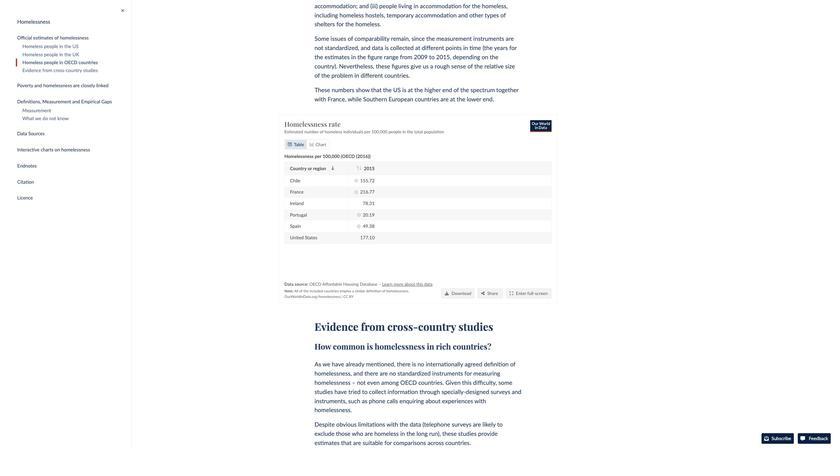 Task type: vqa. For each thing, say whether or not it's contained in the screenshot.
the I
no



Task type: locate. For each thing, give the bounding box(es) containing it.
oecd
[[64, 60, 77, 65], [309, 282, 321, 287], [400, 379, 417, 387]]

0 vertical spatial homeless
[[325, 129, 342, 134]]

in
[[59, 44, 63, 49], [463, 44, 468, 52], [59, 52, 63, 57], [351, 53, 356, 61], [59, 60, 63, 65], [354, 72, 359, 79], [403, 129, 406, 134], [427, 342, 434, 352], [400, 431, 405, 438]]

0 horizontal spatial homeless
[[325, 129, 342, 134]]

1 vertical spatial from
[[42, 68, 52, 73]]

to right 2009
[[429, 53, 435, 61]]

have
[[332, 361, 344, 368], [335, 389, 347, 396]]

countries.
[[385, 72, 410, 79], [419, 379, 444, 387], [446, 440, 471, 447]]

measurement up 'do'
[[22, 108, 51, 113]]

in left uk
[[59, 52, 63, 57]]

there
[[397, 361, 411, 368], [365, 370, 378, 377]]

not down the some
[[315, 44, 323, 52]]

0 vertical spatial data
[[372, 44, 383, 52]]

homelessness. down more on the left of the page
[[386, 289, 409, 293]]

0 horizontal spatial countries.
[[385, 72, 410, 79]]

2 vertical spatial at
[[450, 95, 455, 103]]

per inside homelessness rate estimated number of homeless individuals per 100,000 people in the total population
[[364, 129, 371, 134]]

poverty and homelessness are closely linked
[[17, 83, 109, 88]]

do
[[43, 116, 48, 121]]

2 homeless from the top
[[22, 52, 43, 57]]

different up show
[[361, 72, 383, 79]]

instruments down the internationally
[[432, 370, 463, 377]]

1 vertical spatial 100,000
[[323, 153, 340, 159]]

arrow down long image
[[331, 166, 334, 170]]

0 horizontal spatial we
[[35, 116, 41, 121]]

definition up measuring
[[484, 361, 509, 368]]

1 vertical spatial data
[[284, 282, 294, 287]]

poverty and homelessness are closely linked link
[[11, 81, 132, 91]]

measurement
[[437, 35, 472, 42]]

interactive
[[17, 147, 39, 153]]

are up years
[[506, 35, 514, 42]]

1 vertical spatial countries
[[415, 95, 439, 103]]

as we have already mentioned, there is no internationally agreed definition of homelessness, and there are no standardized instruments for measuring homelessness – not even among oecd countries. given this difficulty, some studies have tried to collect information through specially-designed surveys and instruments, such as phone calls enquiring about experiences with homelessness.
[[315, 361, 522, 414]]

for inside 'despite obvious limitations with the data (telephone surveys are likely to exclude those who are homeless in the long run), these studies provide estimates that are suitable for comparisons across countries.'
[[385, 440, 392, 447]]

1 vertical spatial us
[[393, 86, 401, 94]]

countries. inside some issues of comparability remain, since the measurement instruments are not standardized, and data is collected at different points in time (the years for the estimates in the figure range from 2009 to 2015, depending on the country). nevertheless, these figures give us a rough sense of the relative size of the problem in different countries.
[[385, 72, 410, 79]]

of right the end
[[454, 86, 459, 94]]

are inside as we have already mentioned, there is no internationally agreed definition of homelessness, and there are no standardized instruments for measuring homelessness – not even among oecd countries. given this difficulty, some studies have tried to collect information through specially-designed surveys and instruments, such as phone calls enquiring about experiences with homelessness.
[[380, 370, 388, 377]]

on inside some issues of comparability remain, since the measurement instruments are not standardized, and data is collected at different points in time (the years for the estimates in the figure range from 2009 to 2015, depending on the country). nevertheless, these figures give us a rough sense of the relative size of the problem in different countries.
[[482, 53, 488, 61]]

about
[[404, 282, 415, 287], [426, 398, 441, 405]]

about inside as we have already mentioned, there is no internationally agreed definition of homelessness, and there are no standardized instruments for measuring homelessness – not even among oecd countries. given this difficulty, some studies have tried to collect information through specially-designed surveys and instruments, such as phone calls enquiring about experiences with homelessness.
[[426, 398, 441, 405]]

citation
[[17, 179, 34, 185]]

total
[[414, 129, 423, 134]]

of up the some
[[510, 361, 516, 368]]

by
[[349, 295, 354, 299]]

data left sources
[[17, 131, 27, 137]]

1 horizontal spatial this
[[462, 379, 472, 387]]

as
[[315, 361, 321, 368]]

2 vertical spatial data
[[410, 421, 421, 429]]

surveys down the some
[[491, 389, 510, 396]]

chart column image
[[309, 142, 314, 147]]

homelessness.
[[386, 289, 409, 293], [315, 407, 352, 414]]

homeless down the rate
[[325, 129, 342, 134]]

to right likely on the bottom of page
[[497, 421, 503, 429]]

0 horizontal spatial 100,000
[[323, 153, 340, 159]]

numbers
[[332, 86, 354, 94]]

studies
[[83, 68, 98, 73], [459, 320, 493, 334], [315, 389, 333, 396], [458, 431, 477, 438]]

homeless people in oecd countries link
[[16, 59, 132, 67]]

estimates right official
[[33, 35, 53, 40]]

that up southern
[[371, 86, 382, 94]]

1 horizontal spatial to
[[429, 53, 435, 61]]

1 horizontal spatial with
[[387, 421, 398, 429]]

included
[[310, 289, 323, 293]]

official estimates of homelessness link
[[11, 33, 132, 43]]

0 horizontal spatial that
[[341, 440, 352, 447]]

2 circle info image from the top
[[354, 190, 358, 194]]

of down learn
[[382, 289, 385, 293]]

2 vertical spatial countries.
[[446, 440, 471, 447]]

as
[[362, 398, 367, 405]]

know
[[57, 116, 69, 121]]

measurement down poverty and homelessness are closely linked
[[42, 99, 71, 105]]

country down homeless people in oecd countries link
[[66, 68, 82, 73]]

that inside 'despite obvious limitations with the data (telephone surveys are likely to exclude those who are homeless in the long run), these studies provide estimates that are suitable for comparisons across countries.'
[[341, 440, 352, 447]]

data for data sources
[[17, 131, 27, 137]]

people down homeless people in the uk link
[[44, 60, 58, 65]]

we right as
[[323, 361, 330, 368]]

is
[[385, 44, 389, 52], [402, 86, 406, 94], [367, 342, 373, 352], [412, 361, 416, 368]]

1 circle info image from the top
[[357, 213, 361, 217]]

2 vertical spatial from
[[361, 320, 385, 334]]

2 circle info image from the top
[[357, 225, 361, 229]]

155.72
[[360, 178, 375, 183]]

1 horizontal spatial country
[[418, 320, 456, 334]]

official
[[17, 35, 32, 40]]

homelessness rate estimated number of homeless individuals per 100,000 people in the total population
[[284, 120, 444, 134]]

is inside some issues of comparability remain, since the measurement instruments are not standardized, and data is collected at different points in time (the years for the estimates in the figure range from 2009 to 2015, depending on the country). nevertheless, these figures give us a rough sense of the relative size of the problem in different countries.
[[385, 44, 389, 52]]

comparisons
[[393, 440, 426, 447]]

1 vertical spatial homeless
[[374, 431, 399, 438]]

100,000 right individuals
[[372, 129, 388, 134]]

with down designed
[[475, 398, 486, 405]]

ourworldindata.org/homelessness link
[[284, 295, 341, 299]]

homelessness for interactive charts on homelessness
[[61, 147, 90, 153]]

message image
[[801, 437, 805, 441]]

homeless inside homelessness rate estimated number of homeless individuals per 100,000 people in the total population
[[325, 129, 342, 134]]

data source: oecd affordable housing database – learn more about this data
[[284, 282, 433, 287]]

1 vertical spatial to
[[362, 389, 368, 396]]

specially-
[[442, 389, 466, 396]]

studies left 'provide'
[[458, 431, 477, 438]]

homelessness inside as we have already mentioned, there is no internationally agreed definition of homelessness, and there are no standardized instruments for measuring homelessness – not even among oecd countries. given this difficulty, some studies have tried to collect information through specially-designed surveys and instruments, such as phone calls enquiring about experiences with homelessness.
[[315, 379, 351, 387]]

0 vertical spatial there
[[397, 361, 411, 368]]

these right run),
[[442, 431, 457, 438]]

the inside homelessness rate estimated number of homeless individuals per 100,000 people in the total population
[[407, 129, 413, 134]]

what we do not know link
[[16, 115, 132, 123]]

time
[[470, 44, 481, 52]]

estimates inside 'despite obvious limitations with the data (telephone surveys are likely to exclude those who are homeless in the long run), these studies provide estimates that are suitable for comparisons across countries.'
[[315, 440, 340, 447]]

from up poverty and homelessness are closely linked
[[42, 68, 52, 73]]

with inside the "these numbers show that the us is at the higher end of the spectrum together with france, while southern european countries are at the lower end."
[[315, 95, 326, 103]]

0 vertical spatial from
[[400, 53, 412, 61]]

from down collected
[[400, 53, 412, 61]]

1 vertical spatial with
[[475, 398, 486, 405]]

internationally
[[426, 361, 463, 368]]

uk
[[72, 52, 79, 57]]

1 vertical spatial a
[[352, 289, 354, 293]]

homelessness down "table"
[[284, 153, 314, 159]]

0 horizontal spatial different
[[361, 72, 383, 79]]

together
[[496, 86, 519, 94]]

for inside as we have already mentioned, there is no internationally agreed definition of homelessness, and there are no standardized instruments for measuring homelessness – not even among oecd countries. given this difficulty, some studies have tried to collect information through specially-designed surveys and instruments, such as phone calls enquiring about experiences with homelessness.
[[465, 370, 472, 377]]

how common is homelessness in rich countries?
[[315, 342, 492, 352]]

2 horizontal spatial data
[[424, 282, 433, 287]]

country up rich
[[418, 320, 456, 334]]

countries inside the "these numbers show that the us is at the higher end of the spectrum together with france, while southern european countries are at the lower end."
[[415, 95, 439, 103]]

given
[[446, 379, 461, 387]]

download image
[[445, 292, 449, 296]]

in up depending
[[463, 44, 468, 52]]

countries
[[79, 60, 98, 65], [415, 95, 439, 103], [324, 289, 339, 293]]

oecd inside as we have already mentioned, there is no internationally agreed definition of homelessness, and there are no standardized instruments for measuring homelessness – not even among oecd countries. given this difficulty, some studies have tried to collect information through specially-designed surveys and instruments, such as phone calls enquiring about experiences with homelessness.
[[400, 379, 417, 387]]

1 vertical spatial different
[[361, 72, 383, 79]]

studies inside as we have already mentioned, there is no internationally agreed definition of homelessness, and there are no standardized instruments for measuring homelessness – not even among oecd countries. given this difficulty, some studies have tried to collect information through specially-designed surveys and instruments, such as phone calls enquiring about experiences with homelessness.
[[315, 389, 333, 396]]

on down (the
[[482, 53, 488, 61]]

1 horizontal spatial surveys
[[491, 389, 510, 396]]

not
[[315, 44, 323, 52], [49, 116, 56, 121], [357, 379, 366, 387]]

are down "mentioned,"
[[380, 370, 388, 377]]

chart link
[[307, 140, 329, 149]]

0 vertical spatial homelessness.
[[386, 289, 409, 293]]

estimates inside some issues of comparability remain, since the measurement instruments are not standardized, and data is collected at different points in time (the years for the estimates in the figure range from 2009 to 2015, depending on the country). nevertheless, these figures give us a rough sense of the relative size of the problem in different countries.
[[325, 53, 350, 61]]

–
[[379, 282, 381, 287], [352, 379, 356, 387]]

1 vertical spatial evidence
[[315, 320, 359, 334]]

homelessness. down instruments, at the bottom left of page
[[315, 407, 352, 414]]

homelessness. inside as we have already mentioned, there is no internationally agreed definition of homelessness, and there are no standardized instruments for measuring homelessness – not even among oecd countries. given this difficulty, some studies have tried to collect information through specially-designed surveys and instruments, such as phone calls enquiring about experiences with homelessness.
[[315, 407, 352, 414]]

0 vertical spatial we
[[35, 116, 41, 121]]

estimates down standardized,
[[325, 53, 350, 61]]

1 vertical spatial we
[[323, 361, 330, 368]]

0 horizontal spatial from
[[42, 68, 52, 73]]

1 horizontal spatial definition
[[484, 361, 509, 368]]

studies up instruments, at the bottom left of page
[[315, 389, 333, 396]]

of up homeless people in the us link
[[54, 35, 59, 40]]

100,000 up arrow down long icon
[[323, 153, 340, 159]]

a right us
[[430, 63, 433, 70]]

in left rich
[[427, 342, 434, 352]]

– left learn
[[379, 282, 381, 287]]

1 vertical spatial these
[[442, 431, 457, 438]]

circle info image left 216.77
[[354, 190, 358, 194]]

standardized
[[398, 370, 431, 377]]

sense
[[451, 63, 466, 70]]

collect
[[369, 389, 386, 396]]

and down already
[[353, 370, 363, 377]]

0 vertical spatial a
[[430, 63, 433, 70]]

united
[[290, 235, 304, 240]]

us
[[423, 63, 429, 70]]

no up standardized
[[418, 361, 424, 368]]

1 vertical spatial not
[[49, 116, 56, 121]]

at down since in the top of the page
[[415, 44, 420, 52]]

and up measurement link
[[72, 99, 80, 105]]

country or region
[[290, 166, 326, 171]]

at inside some issues of comparability remain, since the measurement instruments are not standardized, and data is collected at different points in time (the years for the estimates in the figure range from 2009 to 2015, depending on the country). nevertheless, these figures give us a rough sense of the relative size of the problem in different countries.
[[415, 44, 420, 52]]

the
[[426, 35, 435, 42], [64, 44, 71, 49], [64, 52, 71, 57], [315, 53, 323, 61], [358, 53, 366, 61], [490, 53, 499, 61], [474, 63, 483, 70], [321, 72, 330, 79], [383, 86, 392, 94], [415, 86, 423, 94], [461, 86, 469, 94], [457, 95, 465, 103], [407, 129, 413, 134], [304, 289, 309, 293], [400, 421, 408, 429], [407, 431, 415, 438]]

through
[[420, 389, 440, 396]]

closely
[[81, 83, 95, 88]]

100,000
[[372, 129, 388, 134], [323, 153, 340, 159]]

homeless up suitable
[[374, 431, 399, 438]]

cross- up poverty and homelessness are closely linked
[[53, 68, 66, 73]]

1 vertical spatial for
[[465, 370, 472, 377]]

from up common
[[361, 320, 385, 334]]

1 horizontal spatial not
[[315, 44, 323, 52]]

1 horizontal spatial these
[[442, 431, 457, 438]]

1 horizontal spatial cross-
[[387, 320, 418, 334]]

0 horizontal spatial –
[[352, 379, 356, 387]]

homelessness up homeless people in the us link
[[60, 35, 89, 40]]

2 vertical spatial with
[[387, 421, 398, 429]]

1 vertical spatial definition
[[484, 361, 509, 368]]

1 vertical spatial instruments
[[432, 370, 463, 377]]

not up tried
[[357, 379, 366, 387]]

1 vertical spatial about
[[426, 398, 441, 405]]

to up as
[[362, 389, 368, 396]]

homelessness link
[[11, 17, 132, 27]]

0 vertical spatial circle info image
[[354, 179, 358, 183]]

with
[[315, 95, 326, 103], [475, 398, 486, 405], [387, 421, 398, 429]]

(telephone
[[423, 421, 450, 429]]

for inside some issues of comparability remain, since the measurement instruments are not standardized, and data is collected at different points in time (the years for the estimates in the figure range from 2009 to 2015, depending on the country). nevertheless, these figures give us a rough sense of the relative size of the problem in different countries.
[[509, 44, 517, 52]]

experiences
[[442, 398, 473, 405]]

homeless people in the uk link
[[16, 51, 132, 59]]

these
[[315, 86, 330, 94]]

lower
[[467, 95, 481, 103]]

instruments
[[473, 35, 504, 42], [432, 370, 463, 377]]

0 vertical spatial for
[[509, 44, 517, 52]]

already
[[346, 361, 364, 368]]

0 vertical spatial not
[[315, 44, 323, 52]]

0 vertical spatial oecd
[[64, 60, 77, 65]]

rate
[[329, 120, 341, 128]]

have up instruments, at the bottom left of page
[[335, 389, 347, 396]]

difficulty,
[[473, 379, 497, 387]]

despite obvious limitations with the data (telephone surveys are likely to exclude those who are homeless in the long run), these studies provide estimates that are suitable for comparisons across countries.
[[315, 421, 503, 447]]

countries down affordable on the left bottom of page
[[324, 289, 339, 293]]

per down chart link
[[315, 153, 322, 159]]

circle info image
[[357, 213, 361, 217], [357, 225, 361, 229]]

agreed
[[465, 361, 482, 368]]

2 horizontal spatial oecd
[[400, 379, 417, 387]]

1 circle info image from the top
[[354, 179, 358, 183]]

1 horizontal spatial countries.
[[419, 379, 444, 387]]

people down official estimates of homelessness link at the left
[[44, 44, 58, 49]]

0 horizontal spatial at
[[408, 86, 413, 94]]

1 horizontal spatial at
[[415, 44, 420, 52]]

78.31
[[363, 201, 375, 206]]

surveys
[[491, 389, 510, 396], [452, 421, 472, 429]]

0 horizontal spatial instruments
[[432, 370, 463, 377]]

learn
[[382, 282, 393, 287]]

0 vertical spatial definition
[[366, 289, 381, 293]]

0 vertical spatial surveys
[[491, 389, 510, 396]]

we left 'do'
[[35, 116, 41, 121]]

homelessness inside official estimates of homelessness homeless people in the us homeless people in the uk homeless people in oecd countries evidence from cross-country studies
[[60, 35, 89, 40]]

1 vertical spatial this
[[462, 379, 472, 387]]

instruments inside as we have already mentioned, there is no internationally agreed definition of homelessness, and there are no standardized instruments for measuring homelessness – not even among oecd countries. given this difficulty, some studies have tried to collect information through specially-designed surveys and instruments, such as phone calls enquiring about experiences with homelessness.
[[432, 370, 463, 377]]

these numbers show that the us is at the higher end of the spectrum together with france, while southern european countries are at the lower end.
[[315, 86, 519, 103]]

oecd up included
[[309, 282, 321, 287]]

0 vertical spatial that
[[371, 86, 382, 94]]

0 horizontal spatial per
[[315, 153, 322, 159]]

countries. down "figures"
[[385, 72, 410, 79]]

a up by
[[352, 289, 354, 293]]

and inside some issues of comparability remain, since the measurement instruments are not standardized, and data is collected at different points in time (the years for the estimates in the figure range from 2009 to 2015, depending on the country). nevertheless, these figures give us a rough sense of the relative size of the problem in different countries.
[[361, 44, 370, 52]]

from inside official estimates of homelessness homeless people in the us homeless people in the uk homeless people in oecd countries evidence from cross-country studies
[[42, 68, 52, 73]]

0 horizontal spatial this
[[416, 282, 423, 287]]

to inside as we have already mentioned, there is no internationally agreed definition of homelessness, and there are no standardized instruments for measuring homelessness – not even among oecd countries. given this difficulty, some studies have tried to collect information through specially-designed surveys and instruments, such as phone calls enquiring about experiences with homelessness.
[[362, 389, 368, 396]]

0 vertical spatial instruments
[[473, 35, 504, 42]]

1 vertical spatial countries.
[[419, 379, 444, 387]]

0 horizontal spatial homelessness.
[[315, 407, 352, 414]]

0 vertical spatial countries
[[79, 60, 98, 65]]

not inside as we have already mentioned, there is no internationally agreed definition of homelessness, and there are no standardized instruments for measuring homelessness – not even among oecd countries. given this difficulty, some studies have tried to collect information through specially-designed surveys and instruments, such as phone calls enquiring about experiences with homelessness.
[[357, 379, 366, 387]]

0 vertical spatial no
[[418, 361, 424, 368]]

poverty
[[17, 83, 33, 88]]

homelessness up official
[[17, 18, 50, 25]]

and inside definitions, measurement and empirical gaps measurement what we do not know
[[72, 99, 80, 105]]

at down the end
[[450, 95, 455, 103]]

0 vertical spatial have
[[332, 361, 344, 368]]

data inside 'despite obvious limitations with the data (telephone surveys are likely to exclude those who are homeless in the long run), these studies provide estimates that are suitable for comparisons across countries.'
[[410, 421, 421, 429]]

are down who
[[353, 440, 361, 447]]

instruments up (the
[[473, 35, 504, 42]]

surveys down experiences
[[452, 421, 472, 429]]

us up european
[[393, 86, 401, 94]]

0 vertical spatial this
[[416, 282, 423, 287]]

rough
[[435, 63, 450, 70]]

0 horizontal spatial for
[[385, 440, 392, 447]]

there up even
[[365, 370, 378, 377]]

are down the end
[[441, 95, 449, 103]]

such
[[348, 398, 360, 405]]

note:
[[284, 289, 293, 293]]

2 horizontal spatial at
[[450, 95, 455, 103]]

homelessness down the homelessness,
[[315, 379, 351, 387]]

that inside the "these numbers show that the us is at the higher end of the spectrum together with france, while southern european countries are at the lower end."
[[371, 86, 382, 94]]

0 horizontal spatial these
[[376, 63, 390, 70]]

country inside official estimates of homelessness homeless people in the us homeless people in the uk homeless people in oecd countries evidence from cross-country studies
[[66, 68, 82, 73]]

is up standardized
[[412, 361, 416, 368]]

homelessness for how common is homelessness in rich countries?
[[375, 342, 425, 352]]

1 horizontal spatial for
[[465, 370, 472, 377]]

and right poverty
[[34, 83, 42, 88]]

2 vertical spatial homeless
[[22, 60, 43, 65]]

cross- up how common is homelessness in rich countries? on the bottom of the page
[[387, 320, 418, 334]]

what
[[22, 116, 34, 121]]

evidence up common
[[315, 320, 359, 334]]

and down the some
[[512, 389, 522, 396]]

obvious
[[336, 421, 357, 429]]

in down nevertheless,
[[354, 72, 359, 79]]

0 horizontal spatial data
[[372, 44, 383, 52]]

2 vertical spatial oecd
[[400, 379, 417, 387]]

2009
[[414, 53, 428, 61]]

oecd down homeless people in the uk link
[[64, 60, 77, 65]]

in down official estimates of homelessness link at the left
[[59, 44, 63, 49]]

countries down higher
[[415, 95, 439, 103]]

1 horizontal spatial instruments
[[473, 35, 504, 42]]

not right 'do'
[[49, 116, 56, 121]]

homelessness for per
[[284, 153, 314, 159]]

2 horizontal spatial countries.
[[446, 440, 471, 447]]

this right given at the right of the page
[[462, 379, 472, 387]]

evidence up poverty
[[22, 68, 41, 73]]

homelessness up number
[[284, 120, 327, 128]]

is up range
[[385, 44, 389, 52]]

homelessness inside homelessness rate estimated number of homeless individuals per 100,000 people in the total population
[[284, 120, 327, 128]]

0 vertical spatial per
[[364, 129, 371, 134]]

0 vertical spatial these
[[376, 63, 390, 70]]

homeless
[[22, 44, 43, 49], [22, 52, 43, 57], [22, 60, 43, 65]]

circle info image left 20.19
[[357, 213, 361, 217]]

0 horizontal spatial surveys
[[452, 421, 472, 429]]

have up the homelessness,
[[332, 361, 344, 368]]

1 horizontal spatial oecd
[[309, 282, 321, 287]]

circle info image
[[354, 179, 358, 183], [354, 190, 358, 194]]

1 horizontal spatial different
[[422, 44, 444, 52]]

exclude
[[315, 431, 335, 438]]

we
[[35, 116, 41, 121], [323, 361, 330, 368]]

estimates down exclude
[[315, 440, 340, 447]]

countries. right across
[[446, 440, 471, 447]]

1 vertical spatial that
[[341, 440, 352, 447]]

2 horizontal spatial to
[[497, 421, 503, 429]]

data up long
[[410, 421, 421, 429]]

definitions, measurement and empirical gaps link
[[11, 97, 132, 107]]

for down "agreed"
[[465, 370, 472, 377]]

countries down uk
[[79, 60, 98, 65]]

give
[[411, 63, 421, 70]]

evidence inside official estimates of homelessness homeless people in the us homeless people in the uk homeless people in oecd countries evidence from cross-country studies
[[22, 68, 41, 73]]

1 vertical spatial data
[[424, 282, 433, 287]]

data right more on the left of the page
[[424, 282, 433, 287]]

some
[[499, 379, 513, 387]]

comparability
[[355, 35, 390, 42]]

studies up the countries?
[[459, 320, 493, 334]]

and down comparability
[[361, 44, 370, 52]]

0 horizontal spatial oecd
[[64, 60, 77, 65]]

run),
[[429, 431, 441, 438]]

0 horizontal spatial on
[[55, 147, 60, 153]]

1 vertical spatial have
[[335, 389, 347, 396]]

216.77
[[360, 189, 375, 195]]

are inside some issues of comparability remain, since the measurement instruments are not standardized, and data is collected at different points in time (the years for the estimates in the figure range from 2009 to 2015, depending on the country). nevertheless, these figures give us a rough sense of the relative size of the problem in different countries.
[[506, 35, 514, 42]]

0 horizontal spatial countries
[[79, 60, 98, 65]]

that down those
[[341, 440, 352, 447]]



Task type: describe. For each thing, give the bounding box(es) containing it.
0 vertical spatial different
[[422, 44, 444, 52]]

this inside as we have already mentioned, there is no internationally agreed definition of homelessness, and there are no standardized instruments for measuring homelessness – not even among oecd countries. given this difficulty, some studies have tried to collect information through specially-designed surveys and instruments, such as phone calls enquiring about experiences with homelessness.
[[462, 379, 472, 387]]

– inside as we have already mentioned, there is no internationally agreed definition of homelessness, and there are no standardized instruments for measuring homelessness – not even among oecd countries. given this difficulty, some studies have tried to collect information through specially-designed surveys and instruments, such as phone calls enquiring about experiences with homelessness.
[[352, 379, 356, 387]]

employ
[[340, 289, 351, 293]]

close table of contents image
[[121, 8, 124, 12]]

with inside 'despite obvious limitations with the data (telephone surveys are likely to exclude those who are homeless in the long run), these studies provide estimates that are suitable for comparisons across countries.'
[[387, 421, 398, 429]]

some
[[315, 35, 329, 42]]

to inside some issues of comparability remain, since the measurement instruments are not standardized, and data is collected at different points in time (the years for the estimates in the figure range from 2009 to 2015, depending on the country). nevertheless, these figures give us a rough sense of the relative size of the problem in different countries.
[[429, 53, 435, 61]]

homelessness per 100,000 (oecd (2016))
[[284, 153, 371, 159]]

european
[[389, 95, 413, 103]]

share
[[487, 291, 498, 296]]

1 vertical spatial no
[[389, 370, 396, 377]]

1 horizontal spatial there
[[397, 361, 411, 368]]

us inside the "these numbers show that the us is at the higher end of the spectrum together with france, while southern european countries are at the lower end."
[[393, 86, 401, 94]]

or
[[308, 166, 312, 171]]

common
[[333, 342, 365, 352]]

0 vertical spatial homelessness
[[17, 18, 50, 25]]

oecd inside official estimates of homelessness homeless people in the us homeless people in the uk homeless people in oecd countries evidence from cross-country studies
[[64, 60, 77, 65]]

countries inside official estimates of homelessness homeless people in the us homeless people in the uk homeless people in oecd countries evidence from cross-country studies
[[79, 60, 98, 65]]

licence
[[17, 195, 33, 201]]

rich
[[436, 342, 451, 352]]

expand image
[[510, 292, 513, 296]]

issues
[[331, 35, 346, 42]]

circle info image for 20.19
[[357, 213, 361, 217]]

1 horizontal spatial from
[[361, 320, 385, 334]]

studies inside official estimates of homelessness homeless people in the us homeless people in the uk homeless people in oecd countries evidence from cross-country studies
[[83, 68, 98, 73]]

in inside 'despite obvious limitations with the data (telephone surveys are likely to exclude those who are homeless in the long run), these studies provide estimates that are suitable for comparisons across countries.'
[[400, 431, 405, 438]]

3 homeless from the top
[[22, 60, 43, 65]]

france
[[290, 189, 304, 195]]

share nodes image
[[481, 292, 485, 296]]

estimated
[[284, 129, 303, 134]]

1 vertical spatial per
[[315, 153, 322, 159]]

1 vertical spatial country
[[418, 320, 456, 334]]

data for data source: oecd affordable housing database – learn more about this data
[[284, 282, 294, 287]]

us inside official estimates of homelessness homeless people in the us homeless people in the uk homeless people in oecd countries evidence from cross-country studies
[[72, 44, 79, 49]]

france,
[[328, 95, 346, 103]]

affordable
[[322, 282, 342, 287]]

among
[[381, 379, 399, 387]]

southern
[[363, 95, 387, 103]]

definitions, measurement and empirical gaps measurement what we do not know
[[17, 99, 112, 121]]

spectrum
[[471, 86, 495, 94]]

0 vertical spatial about
[[404, 282, 415, 287]]

homelessness,
[[315, 370, 352, 377]]

(oecd
[[341, 153, 355, 159]]

of inside as we have already mentioned, there is no internationally agreed definition of homelessness, and there are no standardized instruments for measuring homelessness – not even among oecd countries. given this difficulty, some studies have tried to collect information through specially-designed surveys and instruments, such as phone calls enquiring about experiences with homelessness.
[[510, 361, 516, 368]]

not inside some issues of comparability remain, since the measurement instruments are not standardized, and data is collected at different points in time (the years for the estimates in the figure range from 2009 to 2015, depending on the country). nevertheless, these figures give us a rough sense of the relative size of the problem in different countries.
[[315, 44, 323, 52]]

is inside as we have already mentioned, there is no internationally agreed definition of homelessness, and there are no standardized instruments for measuring homelessness – not even among oecd countries. given this difficulty, some studies have tried to collect information through specially-designed surveys and instruments, such as phone calls enquiring about experiences with homelessness.
[[412, 361, 416, 368]]

homelessness up the definitions, measurement and empirical gaps link
[[43, 83, 72, 88]]

are down limitations
[[365, 431, 373, 438]]

share button
[[477, 288, 503, 299]]

not inside definitions, measurement and empirical gaps measurement what we do not know
[[49, 116, 56, 121]]

chart
[[316, 142, 326, 147]]

endnotes
[[17, 163, 37, 169]]

are left likely on the bottom of page
[[473, 421, 481, 429]]

from inside some issues of comparability remain, since the measurement instruments are not standardized, and data is collected at different points in time (the years for the estimates in the figure range from 2009 to 2015, depending on the country). nevertheless, these figures give us a rough sense of the relative size of the problem in different countries.
[[400, 53, 412, 61]]

number
[[304, 129, 319, 134]]

range
[[384, 53, 399, 61]]

designed
[[466, 389, 489, 396]]

mentioned,
[[366, 361, 395, 368]]

homeless inside 'despite obvious limitations with the data (telephone surveys are likely to exclude those who are homeless in the long run), these studies provide estimates that are suitable for comparisons across countries.'
[[374, 431, 399, 438]]

homeless people in the us link
[[16, 43, 132, 51]]

surveys inside 'despite obvious limitations with the data (telephone surveys are likely to exclude those who are homeless in the long run), these studies provide estimates that are suitable for comparisons across countries.'
[[452, 421, 472, 429]]

these inside 'despite obvious limitations with the data (telephone surveys are likely to exclude those who are homeless in the long run), these studies provide estimates that are suitable for comparisons across countries.'
[[442, 431, 457, 438]]

spain
[[290, 223, 301, 229]]

standardized,
[[325, 44, 359, 52]]

evidence from cross-country studies link
[[16, 67, 132, 75]]

of down depending
[[468, 63, 473, 70]]

relative
[[485, 63, 504, 70]]

studies inside 'despite obvious limitations with the data (telephone surveys are likely to exclude those who are homeless in the long run), these studies provide estimates that are suitable for comparisons across countries.'
[[458, 431, 477, 438]]

estimates inside official estimates of homelessness homeless people in the us homeless people in the uk homeless people in oecd countries evidence from cross-country studies
[[33, 35, 53, 40]]

to inside 'despite obvious limitations with the data (telephone surveys are likely to exclude those who are homeless in the long run), these studies provide estimates that are suitable for comparisons across countries.'
[[497, 421, 503, 429]]

end.
[[483, 95, 494, 103]]

problem
[[332, 72, 353, 79]]

1 horizontal spatial countries
[[324, 289, 339, 293]]

homelessness for official estimates of homelessness homeless people in the us homeless people in the uk homeless people in oecd countries evidence from cross-country studies
[[60, 35, 89, 40]]

population
[[424, 129, 444, 134]]

these inside some issues of comparability remain, since the measurement instruments are not standardized, and data is collected at different points in time (the years for the estimates in the figure range from 2009 to 2015, depending on the country). nevertheless, these figures give us a rough sense of the relative size of the problem in different countries.
[[376, 63, 390, 70]]

people down homeless people in the us link
[[44, 52, 58, 57]]

measurement link
[[16, 107, 132, 115]]

1 vertical spatial cross-
[[387, 320, 418, 334]]

(2016))
[[356, 153, 371, 159]]

envelope open text image
[[765, 437, 769, 441]]

instruments inside some issues of comparability remain, since the measurement instruments are not standardized, and data is collected at different points in time (the years for the estimates in the figure range from 2009 to 2015, depending on the country). nevertheless, these figures give us a rough sense of the relative size of the problem in different countries.
[[473, 35, 504, 42]]

circle info image for 49.38
[[357, 225, 361, 229]]

1 horizontal spatial –
[[379, 282, 381, 287]]

tried
[[348, 389, 361, 396]]

1 horizontal spatial no
[[418, 361, 424, 368]]

circle info image for 155.72
[[354, 179, 358, 183]]

people inside homelessness rate estimated number of homeless individuals per 100,000 people in the total population
[[389, 129, 401, 134]]

remain,
[[391, 35, 410, 42]]

empirical
[[81, 99, 100, 105]]

in up nevertheless,
[[351, 53, 356, 61]]

of inside official estimates of homelessness homeless people in the us homeless people in the uk homeless people in oecd countries evidence from cross-country studies
[[54, 35, 59, 40]]

suitable
[[363, 440, 383, 447]]

cross- inside official estimates of homelessness homeless people in the us homeless people in the uk homeless people in oecd countries evidence from cross-country studies
[[53, 68, 66, 73]]

are left closely
[[73, 83, 80, 88]]

licence link
[[11, 194, 132, 203]]

how
[[315, 342, 331, 352]]

is inside the "these numbers show that the us is at the higher end of the spectrum together with france, while southern european countries are at the lower end."
[[402, 86, 406, 94]]

official estimates of homelessness homeless people in the us homeless people in the uk homeless people in oecd countries evidence from cross-country studies
[[17, 35, 98, 73]]

0 horizontal spatial definition
[[366, 289, 381, 293]]

gaps
[[101, 99, 112, 105]]

arrow up long image
[[356, 166, 359, 170]]

of inside the "these numbers show that the us is at the higher end of the spectrum together with france, while southern european countries are at the lower end."
[[454, 86, 459, 94]]

a inside some issues of comparability remain, since the measurement instruments are not standardized, and data is collected at different points in time (the years for the estimates in the figure range from 2009 to 2015, depending on the country). nevertheless, these figures give us a rough sense of the relative size of the problem in different countries.
[[430, 63, 433, 70]]

years
[[494, 44, 508, 52]]

circle info image for 216.77
[[354, 190, 358, 194]]

data inside some issues of comparability remain, since the measurement instruments are not standardized, and data is collected at different points in time (the years for the estimates in the figure range from 2009 to 2015, depending on the country). nevertheless, these figures give us a rough sense of the relative size of the problem in different countries.
[[372, 44, 383, 52]]

of down country).
[[315, 72, 320, 79]]

2015,
[[436, 53, 451, 61]]

download button
[[441, 288, 475, 299]]

ourworldindata.org/homelessness
[[284, 295, 341, 299]]

data sources
[[17, 131, 45, 137]]

ourworldindata.org/homelessness | cc by
[[284, 295, 354, 299]]

we inside as we have already mentioned, there is no internationally agreed definition of homelessness, and there are no standardized instruments for measuring homelessness – not even among oecd countries. given this difficulty, some studies have tried to collect information through specially-designed surveys and instruments, such as phone calls enquiring about experiences with homelessness.
[[323, 361, 330, 368]]

since
[[412, 35, 425, 42]]

higher
[[425, 86, 441, 94]]

1 horizontal spatial evidence
[[315, 320, 359, 334]]

arrow down long image
[[359, 166, 362, 170]]

data sources link
[[11, 129, 132, 139]]

countries. inside 'despite obvious limitations with the data (telephone surveys are likely to exclude those who are homeless in the long run), these studies provide estimates that are suitable for comparisons across countries.'
[[446, 440, 471, 447]]

homelessness for rate
[[284, 120, 327, 128]]

calls
[[387, 398, 398, 405]]

countries. inside as we have already mentioned, there is no internationally agreed definition of homelessness, and there are no standardized instruments for measuring homelessness – not even among oecd countries. given this difficulty, some studies have tried to collect information through specially-designed surveys and instruments, such as phone calls enquiring about experiences with homelessness.
[[419, 379, 444, 387]]

phone
[[369, 398, 385, 405]]

1 vertical spatial measurement
[[22, 108, 51, 113]]

of right the all
[[299, 289, 303, 293]]

definition inside as we have already mentioned, there is no internationally agreed definition of homelessness, and there are no standardized instruments for measuring homelessness – not even among oecd countries. given this difficulty, some studies have tried to collect information through specially-designed surveys and instruments, such as phone calls enquiring about experiences with homelessness.
[[484, 361, 509, 368]]

provide
[[478, 431, 498, 438]]

are inside the "these numbers show that the us is at the higher end of the spectrum together with france, while southern european countries are at the lower end."
[[441, 95, 449, 103]]

table image
[[288, 142, 292, 147]]

similar
[[355, 289, 365, 293]]

states
[[305, 235, 317, 240]]

table
[[294, 142, 304, 147]]

show
[[356, 86, 370, 94]]

1 homeless from the top
[[22, 44, 43, 49]]

end
[[442, 86, 452, 94]]

|
[[342, 295, 343, 299]]

screen
[[535, 291, 548, 296]]

surveys inside as we have already mentioned, there is no internationally agreed definition of homelessness, and there are no standardized instruments for measuring homelessness – not even among oecd countries. given this difficulty, some studies have tried to collect information through specially-designed surveys and instruments, such as phone calls enquiring about experiences with homelessness.
[[491, 389, 510, 396]]

of right issues
[[348, 35, 353, 42]]

1 vertical spatial at
[[408, 86, 413, 94]]

country).
[[315, 63, 338, 70]]

0 vertical spatial measurement
[[42, 99, 71, 105]]

while
[[348, 95, 362, 103]]

collected
[[390, 44, 414, 52]]

housing
[[343, 282, 359, 287]]

we inside definitions, measurement and empirical gaps measurement what we do not know
[[35, 116, 41, 121]]

size
[[505, 63, 515, 70]]

linked
[[96, 83, 109, 88]]

on inside interactive charts on homelessness link
[[55, 147, 60, 153]]

100,000 inside homelessness rate estimated number of homeless individuals per 100,000 people in the total population
[[372, 129, 388, 134]]

is up "mentioned,"
[[367, 342, 373, 352]]

1 horizontal spatial homelessness.
[[386, 289, 409, 293]]

1 vertical spatial there
[[365, 370, 378, 377]]

in inside homelessness rate estimated number of homeless individuals per 100,000 people in the total population
[[403, 129, 406, 134]]

with inside as we have already mentioned, there is no internationally agreed definition of homelessness, and there are no standardized instruments for measuring homelessness – not even among oecd countries. given this difficulty, some studies have tried to collect information through specially-designed surveys and instruments, such as phone calls enquiring about experiences with homelessness.
[[475, 398, 486, 405]]

full-
[[527, 291, 535, 296]]

in down homeless people in the uk link
[[59, 60, 63, 65]]

enter
[[516, 291, 526, 296]]

of inside homelessness rate estimated number of homeless individuals per 100,000 people in the total population
[[320, 129, 324, 134]]

20.19
[[363, 212, 375, 218]]



